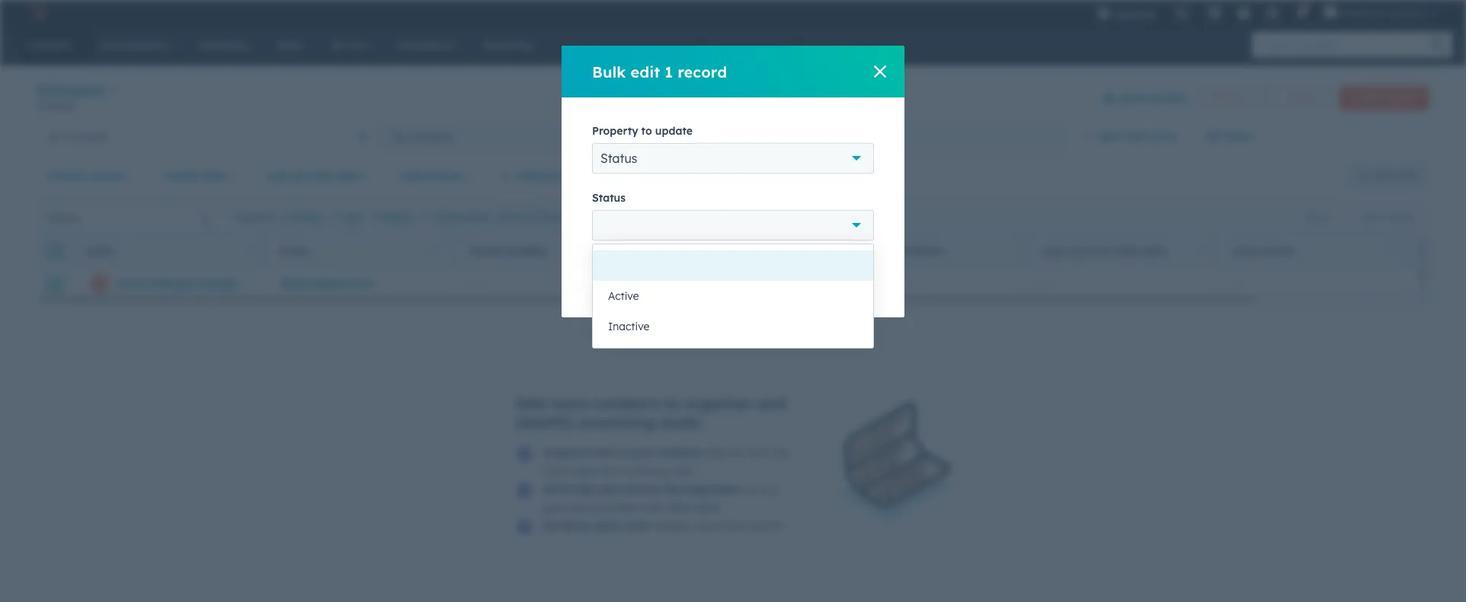 Task type: locate. For each thing, give the bounding box(es) containing it.
status
[[600, 151, 637, 166], [592, 191, 626, 205], [1259, 246, 1294, 257]]

to left organize
[[664, 394, 680, 413]]

2 you from the left
[[760, 483, 779, 497]]

1 horizontal spatial view
[[1397, 170, 1417, 181]]

(sample
[[198, 277, 242, 290]]

contact
[[46, 169, 88, 183], [661, 246, 704, 257]]

prev button
[[613, 311, 671, 331]]

1 vertical spatial import
[[543, 447, 581, 460]]

0 horizontal spatial all
[[49, 130, 61, 144]]

promising
[[579, 413, 656, 432]]

press to sort. element down the create tasks button
[[433, 245, 439, 258]]

primary company column header
[[834, 235, 1025, 268]]

2 press to sort. image from the left
[[814, 245, 820, 256]]

1 vertical spatial to
[[664, 394, 680, 413]]

0 vertical spatial help
[[572, 483, 595, 497]]

the right 'from'
[[772, 447, 789, 460]]

all inside "link"
[[1206, 130, 1219, 143]]

2 -- button from the left
[[1215, 268, 1405, 299]]

data quality
[[1119, 91, 1188, 105]]

1 vertical spatial contact
[[661, 246, 704, 257]]

press to sort. element down 1 selected on the left of page
[[243, 245, 248, 258]]

create for create date
[[164, 169, 199, 183]]

2 all from the left
[[49, 130, 61, 144]]

so
[[746, 483, 757, 497]]

to inside the "add more contacts to organize and identify promising leads"
[[664, 394, 680, 413]]

your down file
[[600, 465, 623, 479]]

1 horizontal spatial -- button
[[1215, 268, 1405, 299]]

status button
[[592, 143, 874, 174]]

1 vertical spatial add
[[515, 394, 546, 413]]

all inside button
[[49, 130, 61, 144]]

marketplaces image
[[1208, 7, 1222, 21]]

edit for edit
[[344, 211, 362, 223]]

tara schultz image
[[1324, 5, 1337, 19]]

2 press to sort. element from the left
[[433, 245, 439, 258]]

your up fancy
[[571, 501, 593, 515]]

business inside directly from the other apps your business uses.
[[626, 465, 669, 479]]

record inside contacts 'banner'
[[44, 101, 74, 112]]

0 horizontal spatial edit
[[344, 211, 362, 223]]

import inside "button"
[[1287, 92, 1317, 103]]

and inside the "add more contacts to organize and identify promising leads"
[[756, 394, 786, 413]]

press to sort. element for contact owner
[[814, 245, 820, 258]]

add left more
[[515, 394, 546, 413]]

and up 'from'
[[756, 394, 786, 413]]

create inside button
[[433, 211, 464, 223]]

add more contacts to organize and identify promising leads
[[515, 394, 786, 432]]

-- button down number
[[453, 268, 643, 299]]

apoptosis
[[1341, 6, 1387, 18]]

to inside "needed, and we're here to help at every step."
[[771, 520, 782, 533]]

import up other on the left
[[543, 447, 581, 460]]

add view (3/5)
[[1098, 130, 1177, 143]]

0 vertical spatial create
[[1352, 92, 1381, 103]]

edit
[[344, 211, 362, 223], [1361, 211, 1378, 223]]

add inside popup button
[[1098, 130, 1119, 143]]

activity
[[1067, 246, 1113, 257]]

lead status button
[[390, 161, 482, 191]]

1 vertical spatial last
[[1042, 246, 1065, 257]]

you inside so you grow your business with clean data.
[[760, 483, 779, 497]]

contacts for unassigned contacts
[[797, 130, 840, 144]]

selected
[[238, 211, 274, 223]]

1 horizontal spatial date
[[336, 169, 360, 183]]

0 vertical spatial contact
[[46, 169, 88, 183]]

1 horizontal spatial lead
[[1232, 246, 1257, 257]]

0 vertical spatial lead
[[400, 169, 426, 183]]

to left "update"
[[641, 124, 652, 138]]

0 horizontal spatial create
[[164, 169, 199, 183]]

brian halligan (sample contact) link
[[118, 277, 292, 290]]

0 vertical spatial owner
[[92, 169, 124, 183]]

view right the save
[[1397, 170, 1417, 181]]

add down data quality button
[[1098, 130, 1119, 143]]

press to sort. element right (edt)
[[1195, 245, 1201, 258]]

contacts button
[[37, 79, 118, 101]]

-- button
[[453, 268, 643, 299], [1215, 268, 1405, 299]]

0 vertical spatial view
[[1122, 130, 1147, 143]]

1 for 1 record
[[37, 101, 42, 112]]

press to sort. element left primary
[[814, 245, 820, 258]]

-- button down lead status
[[1215, 268, 1405, 299]]

0 horizontal spatial import
[[543, 447, 581, 460]]

1 horizontal spatial press to sort. image
[[814, 245, 820, 256]]

remove
[[621, 483, 661, 497]]

lead inside popup button
[[400, 169, 426, 183]]

press to sort. image down the more 'popup button'
[[624, 245, 629, 256]]

lead
[[400, 169, 426, 183], [1232, 246, 1257, 257]]

3 press to sort. image from the left
[[1386, 245, 1391, 256]]

press to sort. image for lead status
[[1386, 245, 1391, 256]]

press to sort. element for last activity date (edt)
[[1195, 245, 1201, 258]]

at
[[567, 538, 578, 552]]

0 horizontal spatial unassigned
[[662, 277, 721, 290]]

date right activity
[[336, 169, 360, 183]]

1 horizontal spatial your
[[600, 465, 623, 479]]

import
[[1287, 92, 1317, 103], [543, 447, 581, 460]]

all views
[[1206, 130, 1252, 143]]

your inside directly from the other apps your business uses.
[[600, 465, 623, 479]]

view inside button
[[1397, 170, 1417, 181]]

all contacts
[[49, 130, 107, 144]]

contact down all contacts
[[46, 169, 88, 183]]

prev
[[642, 314, 666, 328]]

2 vertical spatial 1
[[232, 211, 236, 223]]

my contacts
[[392, 130, 453, 144]]

contact inside popup button
[[46, 169, 88, 183]]

to
[[641, 124, 652, 138], [664, 394, 680, 413], [771, 520, 782, 533]]

0 horizontal spatial record
[[44, 101, 74, 112]]

bh@hubspot.com
[[281, 277, 373, 290]]

last inside popup button
[[266, 169, 289, 183]]

your
[[600, 465, 623, 479], [571, 501, 593, 515]]

2 vertical spatial create
[[433, 211, 464, 223]]

0 horizontal spatial and
[[695, 520, 715, 533]]

6 press to sort. element from the left
[[1386, 245, 1391, 258]]

5 press to sort. element from the left
[[1195, 245, 1201, 258]]

0 horizontal spatial owner
[[92, 169, 124, 183]]

all for all views
[[1206, 130, 1219, 143]]

contact)
[[246, 277, 292, 290]]

contacts
[[37, 81, 104, 100]]

1 -- button from the left
[[453, 268, 643, 299]]

all for all contacts
[[49, 130, 61, 144]]

press to sort. element for phone number
[[624, 245, 629, 258]]

business up we'll help you remove the duplicates,
[[626, 465, 669, 479]]

0 vertical spatial add
[[1098, 130, 1119, 143]]

activity
[[292, 169, 333, 183]]

lead status
[[1232, 246, 1294, 257]]

create inside popup button
[[164, 169, 199, 183]]

business inside so you grow your business with clean data.
[[596, 501, 639, 515]]

create left the tasks
[[433, 211, 464, 223]]

bulk
[[592, 62, 626, 81]]

add
[[1098, 130, 1119, 143], [515, 394, 546, 413]]

2 edit from the left
[[1361, 211, 1378, 223]]

property
[[592, 124, 638, 138]]

-- down lead status
[[1233, 277, 1242, 290]]

view inside popup button
[[1122, 130, 1147, 143]]

1 vertical spatial 1
[[37, 101, 42, 112]]

0 horizontal spatial -- button
[[453, 268, 643, 299]]

1 press to sort. element from the left
[[243, 245, 248, 258]]

press to sort. element up update
[[624, 245, 629, 258]]

1 vertical spatial your
[[571, 501, 593, 515]]

edit inside edit button
[[344, 211, 362, 223]]

4 -- from the left
[[1233, 277, 1242, 290]]

advanced filters (0)
[[517, 169, 622, 183]]

enroll
[[500, 211, 526, 223]]

business up data
[[596, 501, 639, 515]]

create date
[[164, 169, 227, 183]]

3 press to sort. element from the left
[[624, 245, 629, 258]]

to right here
[[771, 520, 782, 533]]

1 horizontal spatial contact owner
[[661, 246, 743, 257]]

press to sort. image
[[433, 245, 439, 256]]

edit left the delete button
[[344, 211, 362, 223]]

1 horizontal spatial last
[[1042, 246, 1065, 257]]

0 vertical spatial the
[[772, 447, 789, 460]]

1 vertical spatial owner
[[707, 246, 743, 257]]

press to sort. image left primary
[[814, 245, 820, 256]]

1 horizontal spatial create
[[433, 211, 464, 223]]

1 vertical spatial record
[[44, 101, 74, 112]]

0 horizontal spatial contact owner
[[46, 169, 124, 183]]

unassigned inside unassigned button
[[662, 277, 721, 290]]

every
[[581, 538, 608, 552]]

0 horizontal spatial you
[[598, 483, 618, 497]]

0 vertical spatial business
[[626, 465, 669, 479]]

1 vertical spatial view
[[1397, 170, 1417, 181]]

contact owner down all contacts
[[46, 169, 124, 183]]

help
[[572, 483, 595, 497], [543, 538, 564, 552]]

edit left columns on the top right of page
[[1361, 211, 1378, 223]]

0 horizontal spatial last
[[266, 169, 289, 183]]

record right edit
[[678, 62, 727, 81]]

2 vertical spatial to
[[771, 520, 782, 533]]

1 edit from the left
[[344, 211, 362, 223]]

3 -- from the left
[[1043, 277, 1051, 290]]

all views link
[[1196, 121, 1262, 152]]

active
[[608, 290, 639, 303]]

0 vertical spatial unassigned
[[735, 130, 794, 144]]

0 horizontal spatial contact
[[46, 169, 88, 183]]

import for import a file or sync contacts
[[543, 447, 581, 460]]

add inside the "add more contacts to organize and identify promising leads"
[[515, 394, 546, 413]]

and down data.
[[695, 520, 715, 533]]

duplicates,
[[684, 483, 743, 497]]

1 -- from the left
[[471, 277, 480, 290]]

fancy
[[561, 520, 591, 533]]

1 horizontal spatial record
[[678, 62, 727, 81]]

help image
[[1237, 7, 1251, 21]]

1 horizontal spatial all
[[1206, 130, 1219, 143]]

and inside "needed, and we're here to help at every step."
[[695, 520, 715, 533]]

contact owner up cancel
[[661, 246, 743, 257]]

list box containing active
[[593, 245, 873, 348]]

contact up the cancel button
[[661, 246, 704, 257]]

1
[[665, 62, 673, 81], [37, 101, 42, 112], [232, 211, 236, 223]]

1 horizontal spatial and
[[756, 394, 786, 413]]

data quality button
[[1093, 83, 1189, 113]]

2 -- from the left
[[852, 277, 861, 290]]

2 horizontal spatial to
[[771, 520, 782, 533]]

owner up search name, phone, email addresses, or company search field
[[92, 169, 124, 183]]

1 vertical spatial and
[[695, 520, 715, 533]]

0 horizontal spatial 1
[[37, 101, 42, 112]]

contacts for all contacts
[[64, 130, 107, 144]]

1 inside contacts 'banner'
[[37, 101, 42, 112]]

import for import
[[1287, 92, 1317, 103]]

0 horizontal spatial press to sort. image
[[624, 245, 629, 256]]

work
[[623, 520, 649, 533]]

date inside popup button
[[203, 169, 227, 183]]

press to sort. element down edit columns 'button'
[[1386, 245, 1391, 258]]

1 vertical spatial business
[[596, 501, 639, 515]]

contact owner
[[46, 169, 124, 183], [661, 246, 743, 257]]

with
[[642, 501, 663, 515]]

-- down phone
[[471, 277, 480, 290]]

0 horizontal spatial lead
[[400, 169, 426, 183]]

menu
[[1087, 0, 1448, 30]]

unassigned up "prev"
[[662, 277, 721, 290]]

0 vertical spatial to
[[641, 124, 652, 138]]

0 vertical spatial your
[[600, 465, 623, 479]]

record down contacts
[[44, 101, 74, 112]]

status down the "(0)"
[[592, 191, 626, 205]]

(edt)
[[1142, 246, 1167, 257]]

bh@hubspot.com link
[[281, 277, 373, 290]]

0 vertical spatial and
[[756, 394, 786, 413]]

press to sort. element for lead status
[[1386, 245, 1391, 258]]

create inside "button"
[[1352, 92, 1381, 103]]

8 - from the left
[[1237, 277, 1242, 290]]

1 horizontal spatial help
[[572, 483, 595, 497]]

3 - from the left
[[852, 277, 856, 290]]

view left the (3/5)
[[1122, 130, 1147, 143]]

create date button
[[154, 161, 247, 191]]

create contact
[[1352, 92, 1417, 103]]

unassigned button
[[643, 268, 834, 299]]

2 date from the left
[[336, 169, 360, 183]]

0 horizontal spatial add
[[515, 394, 546, 413]]

lead status
[[400, 169, 462, 183]]

help down apps
[[572, 483, 595, 497]]

list box
[[593, 245, 873, 348]]

clean
[[666, 501, 693, 515]]

0 horizontal spatial the
[[664, 483, 681, 497]]

unassigned for unassigned
[[662, 277, 721, 290]]

0 vertical spatial import
[[1287, 92, 1317, 103]]

status up the "(0)"
[[600, 151, 637, 166]]

all down 1 record
[[49, 130, 61, 144]]

create left contact
[[1352, 92, 1381, 103]]

0 horizontal spatial date
[[203, 169, 227, 183]]

press to sort. image
[[624, 245, 629, 256], [814, 245, 820, 256], [1386, 245, 1391, 256]]

1 horizontal spatial you
[[760, 483, 779, 497]]

--
[[471, 277, 480, 290], [852, 277, 861, 290], [1043, 277, 1051, 290], [1233, 277, 1242, 290]]

1 vertical spatial help
[[543, 538, 564, 552]]

0 vertical spatial record
[[678, 62, 727, 81]]

0 vertical spatial status
[[600, 151, 637, 166]]

unassigned for unassigned contacts
[[735, 130, 794, 144]]

2 horizontal spatial create
[[1352, 92, 1381, 103]]

advanced
[[517, 169, 570, 183]]

1 horizontal spatial unassigned
[[735, 130, 794, 144]]

1 right edit
[[665, 62, 673, 81]]

import down search hubspot 'search box' on the top right of page
[[1287, 92, 1317, 103]]

status inside popup button
[[600, 151, 637, 166]]

0 horizontal spatial view
[[1122, 130, 1147, 143]]

unassigned inside the 'unassigned contacts' button
[[735, 130, 794, 144]]

0 horizontal spatial help
[[543, 538, 564, 552]]

business
[[626, 465, 669, 479], [596, 501, 639, 515]]

unassigned down contacts 'banner' at the top of the page
[[735, 130, 794, 144]]

0 vertical spatial contact owner
[[46, 169, 124, 183]]

help down no
[[543, 538, 564, 552]]

1 all from the left
[[1206, 130, 1219, 143]]

contacts inside the "add more contacts to organize and identify promising leads"
[[594, 394, 660, 413]]

bh@hubspot.com button
[[262, 268, 453, 299]]

1 vertical spatial create
[[164, 169, 199, 183]]

-- down primary
[[852, 277, 861, 290]]

directly from the other apps your business uses.
[[543, 447, 789, 479]]

contact owner inside popup button
[[46, 169, 124, 183]]

view
[[1122, 130, 1147, 143], [1397, 170, 1417, 181]]

delete button
[[371, 211, 412, 224]]

uses.
[[672, 465, 697, 479]]

1 horizontal spatial add
[[1098, 130, 1119, 143]]

last for last activity date
[[266, 169, 289, 183]]

1 record
[[37, 101, 74, 112]]

1 left selected
[[232, 211, 236, 223]]

1 date from the left
[[203, 169, 227, 183]]

press to sort. element
[[243, 245, 248, 258], [433, 245, 439, 258], [624, 245, 629, 258], [814, 245, 820, 258], [1195, 245, 1201, 258], [1386, 245, 1391, 258]]

1 press to sort. image from the left
[[624, 245, 629, 256]]

0 vertical spatial last
[[266, 169, 289, 183]]

1 horizontal spatial to
[[664, 394, 680, 413]]

2 horizontal spatial press to sort. image
[[1386, 245, 1391, 256]]

enroll in sequence button
[[500, 211, 601, 224]]

2 horizontal spatial 1
[[665, 62, 673, 81]]

4 press to sort. element from the left
[[814, 245, 820, 258]]

brian halligan (sample contact)
[[118, 277, 292, 290]]

1 down contacts
[[37, 101, 42, 112]]

no fancy data work
[[543, 520, 649, 533]]

edit inside edit columns 'button'
[[1361, 211, 1378, 223]]

5 - from the left
[[1043, 277, 1047, 290]]

1 horizontal spatial edit
[[1361, 211, 1378, 223]]

1 vertical spatial unassigned
[[662, 277, 721, 290]]

unassigned contacts button
[[722, 121, 1065, 152]]

you left "remove"
[[598, 483, 618, 497]]

status down export 'button'
[[1259, 246, 1294, 257]]

-- down last activity date (edt)
[[1043, 277, 1051, 290]]

create down all contacts button
[[164, 169, 199, 183]]

owner up the cancel button
[[707, 246, 743, 257]]

export
[[1303, 211, 1332, 223]]

calling icon button
[[1169, 2, 1195, 24]]

date down all contacts button
[[203, 169, 227, 183]]

last for last activity date (edt)
[[1042, 246, 1065, 257]]

1 vertical spatial lead
[[1232, 246, 1257, 257]]

cancel
[[697, 277, 733, 291]]

all left views
[[1206, 130, 1219, 143]]

1 horizontal spatial contact
[[661, 246, 704, 257]]

file
[[595, 447, 612, 460]]

1 horizontal spatial import
[[1287, 92, 1317, 103]]

1 horizontal spatial the
[[772, 447, 789, 460]]

press to sort. image down edit columns 'button'
[[1386, 245, 1391, 256]]

1 horizontal spatial 1
[[232, 211, 236, 223]]

assign button
[[280, 211, 322, 224]]

we'll help you remove the duplicates,
[[543, 483, 743, 497]]

0 horizontal spatial to
[[641, 124, 652, 138]]

0 horizontal spatial your
[[571, 501, 593, 515]]

the up clean
[[664, 483, 681, 497]]

you right so at the bottom right of page
[[760, 483, 779, 497]]



Task type: vqa. For each thing, say whether or not it's contained in the screenshot.
Assign 'button'
yes



Task type: describe. For each thing, give the bounding box(es) containing it.
email
[[280, 246, 310, 257]]

press to sort. image for phone number
[[624, 245, 629, 256]]

upgrade
[[1113, 8, 1156, 20]]

we'll
[[543, 483, 568, 497]]

unassigned contacts
[[735, 130, 840, 144]]

lead for lead status
[[400, 169, 426, 183]]

advanced filters (0) button
[[491, 161, 632, 191]]

upgrade image
[[1097, 7, 1110, 21]]

settings link
[[1257, 0, 1289, 24]]

view for add
[[1122, 130, 1147, 143]]

1 vertical spatial contact owner
[[661, 246, 743, 257]]

view for save
[[1397, 170, 1417, 181]]

update
[[611, 277, 650, 291]]

contact owner button
[[37, 161, 145, 191]]

directly
[[706, 447, 742, 460]]

all contacts button
[[37, 121, 379, 152]]

more
[[550, 394, 590, 413]]

we're
[[718, 520, 743, 533]]

edit columns
[[1361, 211, 1416, 223]]

press to sort. image for contact owner
[[814, 245, 820, 256]]

lead for lead status
[[1232, 246, 1257, 257]]

close image
[[874, 66, 886, 78]]

company
[[897, 246, 944, 257]]

2 vertical spatial status
[[1259, 246, 1294, 257]]

name
[[85, 246, 113, 257]]

settings image
[[1266, 7, 1280, 21]]

so you grow your business with clean data.
[[543, 483, 779, 515]]

notifications button
[[1289, 0, 1315, 24]]

search image
[[1431, 38, 1445, 52]]

save
[[1374, 170, 1395, 181]]

0 vertical spatial 1
[[665, 62, 673, 81]]

enroll in sequence
[[500, 211, 583, 223]]

calling icon image
[[1175, 8, 1189, 21]]

1 for 1 selected
[[232, 211, 236, 223]]

2 - from the left
[[475, 277, 480, 290]]

hubspot image
[[27, 3, 46, 21]]

the inside directly from the other apps your business uses.
[[772, 447, 789, 460]]

needed, and we're here to help at every step.
[[543, 520, 782, 552]]

here
[[746, 520, 768, 533]]

apoptosis studios button
[[1315, 0, 1448, 24]]

import a file or sync contacts
[[543, 447, 703, 460]]

quality
[[1149, 91, 1188, 105]]

edit
[[631, 62, 660, 81]]

inactive
[[608, 320, 649, 334]]

1 - from the left
[[471, 277, 476, 290]]

number
[[506, 246, 546, 257]]

tasks
[[467, 211, 491, 223]]

inactive button
[[593, 312, 873, 342]]

save view
[[1374, 170, 1417, 181]]

step.
[[611, 538, 635, 552]]

Search HubSpot search field
[[1252, 32, 1439, 58]]

data
[[594, 520, 619, 533]]

1 horizontal spatial owner
[[707, 246, 743, 257]]

(0)
[[607, 169, 622, 183]]

your inside so you grow your business with clean data.
[[571, 501, 593, 515]]

create tasks button
[[421, 211, 491, 224]]

7 - from the left
[[1233, 277, 1237, 290]]

date
[[1116, 246, 1140, 257]]

date inside popup button
[[336, 169, 360, 183]]

filters
[[573, 169, 604, 183]]

create contact button
[[1339, 86, 1429, 110]]

identify
[[515, 413, 574, 432]]

Search name, phone, email addresses, or company search field
[[40, 204, 226, 231]]

contacts banner
[[37, 78, 1429, 121]]

edit for edit columns
[[1361, 211, 1378, 223]]

1 vertical spatial status
[[592, 191, 626, 205]]

1 vertical spatial the
[[664, 483, 681, 497]]

marketplaces button
[[1199, 0, 1231, 24]]

create for create tasks
[[433, 211, 464, 223]]

create tasks
[[433, 211, 491, 223]]

add for add view (3/5)
[[1098, 130, 1119, 143]]

export button
[[1293, 208, 1342, 227]]

create for create contact
[[1352, 92, 1381, 103]]

notifications image
[[1295, 7, 1309, 21]]

edit columns button
[[1351, 208, 1426, 227]]

actions button
[[1198, 86, 1265, 110]]

menu containing apoptosis studios
[[1087, 0, 1448, 30]]

press to sort. element for email
[[433, 245, 439, 258]]

help button
[[1231, 0, 1257, 24]]

my
[[392, 130, 407, 144]]

last activity date (edt)
[[1042, 246, 1167, 257]]

leads
[[660, 413, 701, 432]]

contacts for my contacts
[[410, 130, 453, 144]]

needed,
[[652, 520, 692, 533]]

active button
[[593, 281, 873, 312]]

more button
[[610, 209, 642, 226]]

no
[[543, 520, 558, 533]]

update
[[655, 124, 693, 138]]

phone number
[[470, 246, 546, 257]]

6 - from the left
[[1047, 277, 1051, 290]]

save view button
[[1347, 164, 1429, 188]]

status
[[429, 169, 462, 183]]

assign
[[292, 211, 322, 223]]

apps
[[572, 465, 597, 479]]

1 you from the left
[[598, 483, 618, 497]]

data
[[1119, 91, 1145, 105]]

actions
[[1211, 92, 1243, 103]]

other
[[543, 465, 569, 479]]

halligan
[[150, 277, 195, 290]]

add for add more contacts to organize and identify promising leads
[[515, 394, 546, 413]]

columns
[[1380, 211, 1416, 223]]

bulk edit 1 record
[[592, 62, 727, 81]]

edit button
[[331, 211, 362, 224]]

owner inside popup button
[[92, 169, 124, 183]]

4 - from the left
[[856, 277, 861, 290]]

views
[[1222, 130, 1252, 143]]

(3/5)
[[1150, 130, 1177, 143]]

primary company
[[851, 246, 944, 257]]

clear input image
[[200, 215, 213, 227]]

1 selected
[[232, 211, 274, 223]]

help inside "needed, and we're here to help at every step."
[[543, 538, 564, 552]]



